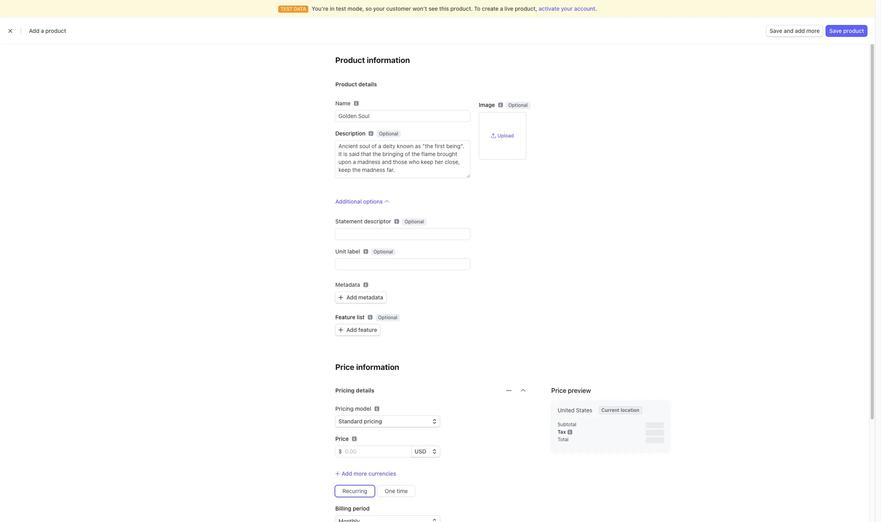 Task type: locate. For each thing, give the bounding box(es) containing it.
product inside "button"
[[843, 27, 864, 34]]

metadata
[[358, 294, 383, 301]]

price for price information
[[335, 363, 354, 372]]

pricing details
[[335, 387, 374, 394]]

1 vertical spatial svg image
[[338, 328, 343, 333]]

details for product details
[[358, 81, 377, 88]]

add more currencies button
[[335, 470, 396, 478]]

account
[[574, 5, 595, 12]]

info image right model
[[374, 407, 379, 411]]

price preview
[[551, 387, 591, 394]]

see
[[429, 5, 438, 12]]

add for add feature
[[346, 327, 357, 333]]

name
[[335, 100, 351, 107]]

.
[[595, 5, 597, 12]]

more
[[806, 27, 820, 34], [354, 470, 367, 477]]

product
[[45, 27, 66, 34], [843, 27, 864, 34]]

1 horizontal spatial save
[[829, 27, 842, 34]]

more up recurring
[[354, 470, 367, 477]]

your right activate
[[561, 5, 573, 12]]

pricing up pricing model
[[335, 387, 355, 394]]

pricing inside "button"
[[335, 387, 355, 394]]

location
[[621, 407, 639, 413]]

product up name
[[335, 81, 357, 88]]

1 vertical spatial details
[[356, 387, 374, 394]]

information for product information
[[367, 55, 410, 65]]

2 product from the left
[[843, 27, 864, 34]]

add inside button
[[342, 470, 352, 477]]

0 vertical spatial details
[[358, 81, 377, 88]]

optional
[[508, 102, 528, 108], [379, 131, 398, 137], [405, 219, 424, 225], [374, 249, 393, 255], [378, 315, 397, 321]]

2 save from the left
[[829, 27, 842, 34]]

one time
[[385, 488, 408, 495]]

$ button
[[335, 446, 342, 457]]

0 vertical spatial info image
[[374, 407, 379, 411]]

your
[[373, 5, 385, 12], [561, 5, 573, 12]]

optional down metadata
[[378, 315, 397, 321]]

add a product
[[29, 27, 66, 34]]

add for add more currencies
[[342, 470, 352, 477]]

image
[[479, 101, 495, 108]]

details down product information
[[358, 81, 377, 88]]

optional right the image
[[508, 102, 528, 108]]

more inside button
[[354, 470, 367, 477]]

add metadata button
[[335, 292, 386, 303]]

add feature button
[[335, 325, 380, 336]]

information
[[367, 55, 410, 65], [356, 363, 399, 372]]

0 vertical spatial information
[[367, 55, 410, 65]]

0 horizontal spatial a
[[41, 27, 44, 34]]

1 horizontal spatial info image
[[567, 430, 572, 435]]

price up pricing details
[[335, 363, 354, 372]]

united
[[558, 407, 575, 414]]

time
[[397, 488, 408, 495]]

1 horizontal spatial your
[[561, 5, 573, 12]]

0 vertical spatial product
[[335, 55, 365, 65]]

product.
[[450, 5, 473, 12]]

pricing
[[335, 387, 355, 394], [335, 405, 354, 412]]

None text field
[[335, 229, 470, 240], [335, 259, 470, 270], [335, 229, 470, 240], [335, 259, 470, 270]]

1 vertical spatial info image
[[567, 430, 572, 435]]

price
[[335, 363, 354, 372], [551, 387, 566, 394], [335, 436, 349, 442]]

add more currencies
[[342, 470, 396, 477]]

save left and
[[770, 27, 782, 34]]

1 pricing from the top
[[335, 387, 355, 394]]

pricing details button
[[331, 382, 502, 397]]

descriptor
[[364, 218, 391, 225]]

1 vertical spatial more
[[354, 470, 367, 477]]

save right add
[[829, 27, 842, 34]]

total
[[558, 437, 569, 443]]

optional right the descriptor
[[405, 219, 424, 225]]

add
[[29, 27, 39, 34], [346, 294, 357, 301], [346, 327, 357, 333], [342, 470, 352, 477]]

unit
[[335, 248, 346, 255]]

1 vertical spatial product
[[335, 81, 357, 88]]

0 vertical spatial a
[[500, 5, 503, 12]]

1 product from the left
[[45, 27, 66, 34]]

product information
[[335, 55, 410, 65]]

model
[[355, 405, 371, 412]]

1 horizontal spatial more
[[806, 27, 820, 34]]

this
[[439, 5, 449, 12]]

statement descriptor
[[335, 218, 391, 225]]

usd
[[415, 448, 426, 455]]

0 vertical spatial price
[[335, 363, 354, 372]]

0 vertical spatial more
[[806, 27, 820, 34]]

2 product from the top
[[335, 81, 357, 88]]

price left preview
[[551, 387, 566, 394]]

1 product from the top
[[335, 55, 365, 65]]

save for save product
[[829, 27, 842, 34]]

optional for image
[[508, 102, 528, 108]]

information for price information
[[356, 363, 399, 372]]

optional down premium plan, sunglasses, etc. text field at the top of page
[[379, 131, 398, 137]]

save product
[[829, 27, 864, 34]]

save and add more
[[770, 27, 820, 34]]

options
[[363, 198, 383, 205]]

more inside button
[[806, 27, 820, 34]]

1 vertical spatial price
[[551, 387, 566, 394]]

1 vertical spatial information
[[356, 363, 399, 372]]

add for add metadata
[[346, 294, 357, 301]]

product
[[335, 55, 365, 65], [335, 81, 357, 88]]

0 horizontal spatial more
[[354, 470, 367, 477]]

product up 'product details'
[[335, 55, 365, 65]]

svg image inside the add metadata button
[[338, 295, 343, 300]]

save inside button
[[770, 27, 782, 34]]

svg image inside add feature button
[[338, 328, 343, 333]]

0 horizontal spatial save
[[770, 27, 782, 34]]

recurring
[[342, 488, 367, 495]]

tab list
[[118, 59, 741, 73]]

save and add more button
[[766, 25, 823, 36]]

list
[[357, 314, 365, 321]]

mode,
[[348, 5, 364, 12]]

0 horizontal spatial info image
[[374, 407, 379, 411]]

save
[[770, 27, 782, 34], [829, 27, 842, 34]]

0 vertical spatial svg image
[[338, 295, 343, 300]]

price up $
[[335, 436, 349, 442]]

info element
[[374, 407, 379, 411]]

1 horizontal spatial product
[[843, 27, 864, 34]]

current
[[601, 407, 619, 413]]

2 pricing from the top
[[335, 405, 354, 412]]

pricing left model
[[335, 405, 354, 412]]

a
[[500, 5, 503, 12], [41, 27, 44, 34]]

1 vertical spatial a
[[41, 27, 44, 34]]

unit label
[[335, 248, 360, 255]]

0 vertical spatial pricing
[[335, 387, 355, 394]]

info image
[[374, 407, 379, 411], [567, 430, 572, 435]]

svg image
[[338, 295, 343, 300], [338, 328, 343, 333], [506, 388, 511, 393]]

optional right label
[[374, 249, 393, 255]]

save inside "button"
[[829, 27, 842, 34]]

current location
[[601, 407, 639, 413]]

details up model
[[356, 387, 374, 394]]

feature list
[[335, 314, 365, 321]]

details inside "button"
[[356, 387, 374, 394]]

0 horizontal spatial your
[[373, 5, 385, 12]]

1 vertical spatial pricing
[[335, 405, 354, 412]]

search…
[[345, 6, 365, 12]]

1 save from the left
[[770, 27, 782, 34]]

pricing for pricing details
[[335, 387, 355, 394]]

additional options
[[335, 198, 383, 205]]

won't
[[412, 5, 427, 12]]

to
[[474, 5, 480, 12]]

usd button
[[411, 446, 440, 457]]

one
[[385, 488, 395, 495]]

0 horizontal spatial product
[[45, 27, 66, 34]]

upload button
[[491, 133, 514, 139]]

your right "so"
[[373, 5, 385, 12]]

info image down 'subtotal'
[[567, 430, 572, 435]]

create
[[482, 5, 499, 12]]

details
[[358, 81, 377, 88], [356, 387, 374, 394]]

2 vertical spatial price
[[335, 436, 349, 442]]

more right add
[[806, 27, 820, 34]]

states
[[576, 407, 592, 414]]

description
[[335, 130, 365, 137]]



Task type: vqa. For each thing, say whether or not it's contained in the screenshot.
Add associated with Add more currencies
yes



Task type: describe. For each thing, give the bounding box(es) containing it.
activate your account link
[[539, 5, 595, 12]]

live
[[504, 5, 513, 12]]

optional for unit label
[[374, 249, 393, 255]]

1 horizontal spatial a
[[500, 5, 503, 12]]

tax
[[558, 429, 566, 435]]

preview
[[568, 387, 591, 394]]

upload
[[498, 133, 514, 139]]

activate
[[539, 5, 560, 12]]

add for add a product
[[29, 27, 39, 34]]

customer
[[386, 5, 411, 12]]

product for product details
[[335, 81, 357, 88]]

pricing model
[[335, 405, 371, 412]]

Premium Plan, sunglasses, etc. text field
[[335, 111, 470, 122]]

add metadata
[[346, 294, 383, 301]]

you're
[[312, 5, 328, 12]]

so
[[365, 5, 372, 12]]

product details
[[335, 81, 377, 88]]

test
[[336, 5, 346, 12]]

price for price preview
[[551, 387, 566, 394]]

and
[[784, 27, 793, 34]]

2 vertical spatial svg image
[[506, 388, 511, 393]]

optional for statement descriptor
[[405, 219, 424, 225]]

save for save and add more
[[770, 27, 782, 34]]

optional for description
[[379, 131, 398, 137]]

metadata
[[335, 281, 360, 288]]

subtotal
[[558, 422, 576, 428]]

additional options button
[[335, 198, 389, 206]]

pricing for pricing model
[[335, 405, 354, 412]]

svg image for add metadata
[[338, 295, 343, 300]]

$
[[338, 448, 342, 455]]

in
[[330, 5, 334, 12]]

products
[[118, 44, 165, 57]]

you're in test mode, so your customer won't see this product. to create a live product, activate your account .
[[312, 5, 597, 12]]

product,
[[515, 5, 537, 12]]

billing period
[[335, 505, 370, 512]]

statement
[[335, 218, 363, 225]]

billing
[[335, 505, 351, 512]]

label
[[348, 248, 360, 255]]

1 your from the left
[[373, 5, 385, 12]]

price information
[[335, 363, 399, 372]]

feature
[[335, 314, 355, 321]]

Search… search field
[[332, 4, 527, 14]]

united states
[[558, 407, 592, 414]]

optional for feature list
[[378, 315, 397, 321]]

Ancient soul of a deity known as "the first being". It is said that the bringing of the flame brought upon a madness and those who keep her close, keep the madness far. text field
[[335, 141, 470, 178]]

product for product information
[[335, 55, 365, 65]]

2 your from the left
[[561, 5, 573, 12]]

period
[[353, 505, 370, 512]]

0.00 text field
[[342, 446, 411, 457]]

feature
[[358, 327, 377, 333]]

details for pricing details
[[356, 387, 374, 394]]

add
[[795, 27, 805, 34]]

save product button
[[826, 25, 867, 36]]

svg image for add feature
[[338, 328, 343, 333]]

additional
[[335, 198, 362, 205]]

currencies
[[368, 470, 396, 477]]

add feature
[[346, 327, 377, 333]]



